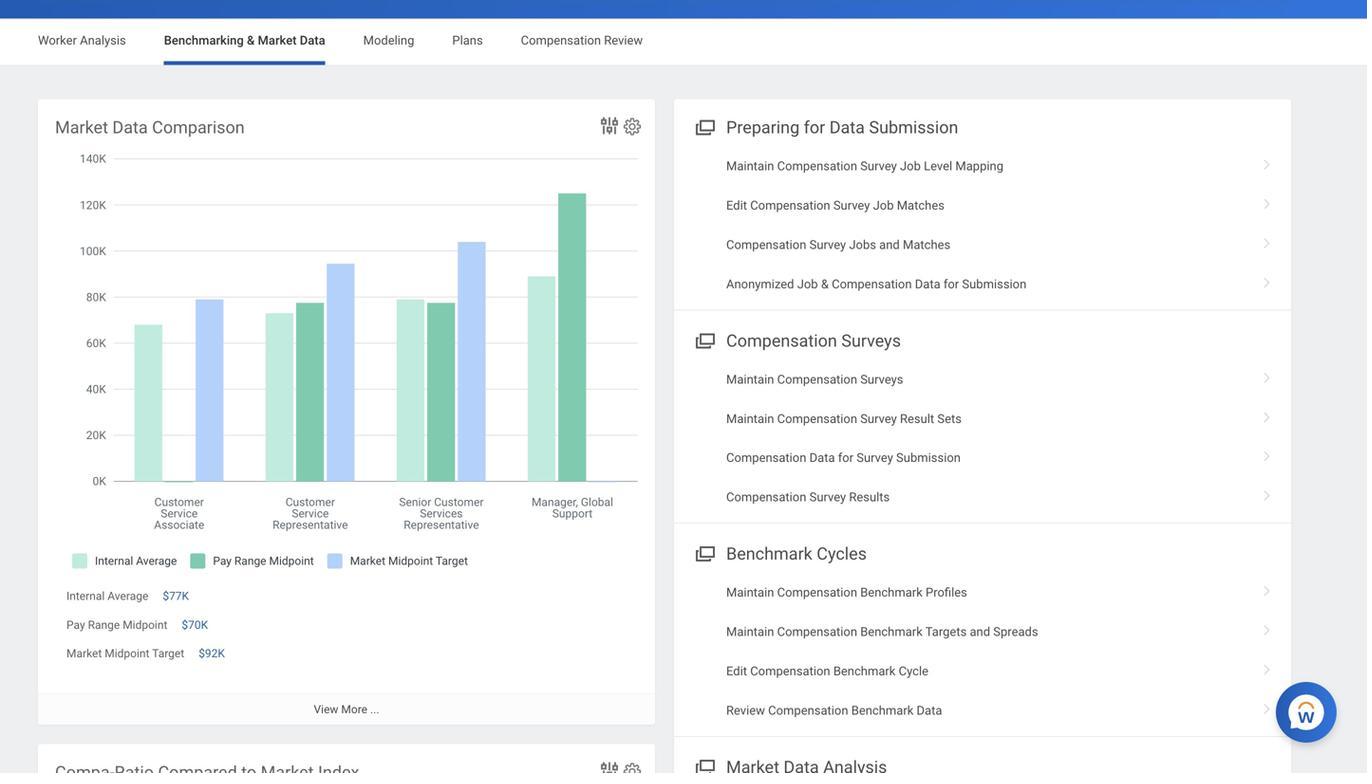 Task type: describe. For each thing, give the bounding box(es) containing it.
compensation review
[[521, 33, 643, 47]]

result
[[900, 412, 935, 426]]

1 vertical spatial submission
[[962, 277, 1027, 291]]

0 horizontal spatial and
[[880, 238, 900, 252]]

chevron right image for maintain compensation benchmark targets and spreads
[[1255, 619, 1280, 638]]

maintain compensation benchmark profiles link
[[674, 574, 1292, 613]]

maintain for benchmark cycles
[[726, 586, 774, 600]]

compensation up edit compensation benchmark cycle
[[777, 625, 858, 640]]

target
[[152, 648, 184, 661]]

review compensation benchmark data link
[[674, 692, 1292, 731]]

maintain compensation survey result sets
[[726, 412, 962, 426]]

more
[[341, 704, 368, 717]]

& inside list
[[821, 277, 829, 291]]

maintain compensation surveys link
[[674, 360, 1292, 400]]

market data comparison element
[[38, 99, 655, 726]]

1 vertical spatial and
[[970, 625, 991, 640]]

tab list containing worker analysis
[[19, 19, 1349, 65]]

edit compensation survey job matches link
[[674, 186, 1292, 225]]

spreads
[[994, 625, 1039, 640]]

average
[[108, 590, 148, 604]]

jobs
[[849, 238, 877, 252]]

list for compensation surveys
[[674, 360, 1292, 518]]

compensation down 'jobs'
[[832, 277, 912, 291]]

compensation surveys
[[726, 331, 901, 351]]

menu group image for preparing for data submission
[[691, 113, 717, 139]]

$77k
[[163, 590, 189, 604]]

compensation survey results
[[726, 491, 890, 505]]

survey down preparing for data submission
[[861, 159, 897, 173]]

chevron right image for level
[[1255, 153, 1280, 172]]

results
[[849, 491, 890, 505]]

maintain compensation survey job level mapping
[[726, 159, 1004, 173]]

menu group image for benchmark cycles
[[691, 540, 717, 566]]

preparing for data submission
[[726, 118, 959, 138]]

cycle
[[899, 665, 929, 679]]

preparing
[[726, 118, 800, 138]]

list for preparing for data submission
[[674, 147, 1292, 304]]

survey left 'jobs'
[[810, 238, 846, 252]]

chevron right image for review compensation benchmark data
[[1255, 697, 1280, 716]]

chevron right image for compensation data for survey submission
[[1255, 445, 1280, 464]]

anonymized
[[726, 277, 794, 291]]

benchmark for profiles
[[861, 586, 923, 600]]

market data comparison
[[55, 118, 245, 138]]

data down compensation survey jobs and matches link
[[915, 277, 941, 291]]

data down cycle
[[917, 704, 942, 718]]

$70k button
[[182, 618, 211, 633]]

0 vertical spatial midpoint
[[123, 619, 168, 632]]

comparison
[[152, 118, 245, 138]]

chevron right image for compensation survey jobs and matches
[[1255, 231, 1280, 250]]

cycles
[[817, 545, 867, 565]]

maintain for preparing for data submission
[[726, 159, 774, 173]]

configure compa-ratio compared to market index image
[[622, 762, 643, 774]]

level
[[924, 159, 953, 173]]

configure and view chart data image for configure compa-ratio compared to market index image
[[598, 760, 621, 774]]

1 vertical spatial for
[[944, 277, 959, 291]]

matches for compensation survey jobs and matches
[[903, 238, 951, 252]]

chevron right image for data
[[1255, 271, 1280, 290]]

profiles
[[926, 586, 968, 600]]

survey up 'jobs'
[[834, 199, 870, 213]]

surveys inside list
[[861, 373, 904, 387]]

internal
[[66, 590, 105, 604]]

chevron right image for sets
[[1255, 405, 1280, 424]]

market for market data comparison
[[55, 118, 108, 138]]

0 vertical spatial surveys
[[842, 331, 901, 351]]

maintain compensation surveys
[[726, 373, 904, 387]]

edit compensation benchmark cycle link
[[674, 652, 1292, 692]]

3 menu group image from the top
[[691, 754, 717, 774]]

view
[[314, 704, 338, 717]]

market midpoint target
[[66, 648, 184, 661]]



Task type: vqa. For each thing, say whether or not it's contained in the screenshot.


Task type: locate. For each thing, give the bounding box(es) containing it.
benchmark up "maintain compensation benchmark targets and spreads"
[[861, 586, 923, 600]]

2 configure and view chart data image from the top
[[598, 760, 621, 774]]

maintain down maintain compensation surveys
[[726, 412, 774, 426]]

0 horizontal spatial for
[[804, 118, 825, 138]]

2 vertical spatial menu group image
[[691, 754, 717, 774]]

2 vertical spatial job
[[797, 277, 818, 291]]

1 vertical spatial job
[[873, 199, 894, 213]]

edit for edit compensation benchmark cycle
[[726, 665, 747, 679]]

benchmark for targets
[[861, 625, 923, 640]]

for inside "link"
[[838, 451, 854, 466]]

anonymized job & compensation data for submission link
[[674, 265, 1292, 304]]

4 chevron right image from the top
[[1255, 405, 1280, 424]]

market
[[258, 33, 297, 47], [55, 118, 108, 138], [66, 648, 102, 661]]

edit for edit compensation survey job matches
[[726, 199, 747, 213]]

for down compensation survey jobs and matches link
[[944, 277, 959, 291]]

surveys up result at the bottom of the page
[[861, 373, 904, 387]]

surveys down anonymized job & compensation data for submission
[[842, 331, 901, 351]]

7 chevron right image from the top
[[1255, 697, 1280, 716]]

1 vertical spatial configure and view chart data image
[[598, 760, 621, 774]]

matches for edit compensation survey job matches
[[897, 199, 945, 213]]

maintain down compensation surveys
[[726, 373, 774, 387]]

$77k button
[[163, 589, 192, 605]]

compensation down edit compensation benchmark cycle
[[768, 704, 849, 718]]

2 vertical spatial for
[[838, 451, 854, 466]]

$70k
[[182, 619, 208, 632]]

analysis
[[80, 33, 126, 47]]

4 chevron right image from the top
[[1255, 579, 1280, 598]]

maintain inside maintain compensation surveys link
[[726, 373, 774, 387]]

compensation up the benchmark cycles
[[726, 491, 807, 505]]

job right anonymized
[[797, 277, 818, 291]]

view more ...
[[314, 704, 379, 717]]

1 vertical spatial edit
[[726, 665, 747, 679]]

view more ... link
[[38, 694, 655, 726]]

tab list
[[19, 19, 1349, 65]]

job down maintain compensation survey job level mapping
[[873, 199, 894, 213]]

1 chevron right image from the top
[[1255, 192, 1280, 211]]

1 vertical spatial list
[[674, 360, 1292, 518]]

1 vertical spatial matches
[[903, 238, 951, 252]]

midpoint
[[123, 619, 168, 632], [105, 648, 150, 661]]

2 vertical spatial list
[[674, 574, 1292, 731]]

compensation up edit compensation survey job matches on the right top of page
[[777, 159, 858, 173]]

chevron right image for edit compensation benchmark cycle
[[1255, 658, 1280, 677]]

survey inside "link"
[[857, 451, 893, 466]]

midpoint down pay range midpoint
[[105, 648, 150, 661]]

chevron right image inside compensation survey results link
[[1255, 484, 1280, 503]]

job
[[900, 159, 921, 173], [873, 199, 894, 213], [797, 277, 818, 291]]

6 chevron right image from the top
[[1255, 658, 1280, 677]]

1 vertical spatial surveys
[[861, 373, 904, 387]]

maintain inside maintain compensation benchmark profiles "link"
[[726, 586, 774, 600]]

1 vertical spatial market
[[55, 118, 108, 138]]

compensation up compensation survey results
[[726, 451, 807, 466]]

maintain down the benchmark cycles
[[726, 586, 774, 600]]

compensation survey jobs and matches
[[726, 238, 951, 252]]

menu group image
[[691, 113, 717, 139], [691, 540, 717, 566], [691, 754, 717, 774]]

list containing maintain compensation surveys
[[674, 360, 1292, 518]]

and right targets
[[970, 625, 991, 640]]

benchmark inside "link"
[[861, 586, 923, 600]]

submission up level
[[869, 118, 959, 138]]

1 vertical spatial &
[[821, 277, 829, 291]]

and
[[880, 238, 900, 252], [970, 625, 991, 640]]

benchmarking & market data
[[164, 33, 325, 47]]

1 horizontal spatial &
[[821, 277, 829, 291]]

anonymized job & compensation data for submission
[[726, 277, 1027, 291]]

targets
[[926, 625, 967, 640]]

0 vertical spatial job
[[900, 159, 921, 173]]

data left modeling at the left of the page
[[300, 33, 325, 47]]

job left level
[[900, 159, 921, 173]]

matches
[[897, 199, 945, 213], [903, 238, 951, 252]]

pay range midpoint
[[66, 619, 168, 632]]

0 horizontal spatial &
[[247, 33, 255, 47]]

2 horizontal spatial for
[[944, 277, 959, 291]]

chevron right image inside edit compensation survey job matches link
[[1255, 192, 1280, 211]]

data
[[300, 33, 325, 47], [112, 118, 148, 138], [830, 118, 865, 138], [915, 277, 941, 291], [810, 451, 835, 466], [917, 704, 942, 718]]

maintain compensation survey job level mapping link
[[674, 147, 1292, 186]]

data left the comparison
[[112, 118, 148, 138]]

worker
[[38, 33, 77, 47]]

benchmark up cycle
[[861, 625, 923, 640]]

for down maintain compensation survey result sets
[[838, 451, 854, 466]]

configure market data comparison image
[[622, 116, 643, 137]]

chevron right image inside "review compensation benchmark data" link
[[1255, 697, 1280, 716]]

midpoint down average
[[123, 619, 168, 632]]

review inside list
[[726, 704, 765, 718]]

maintain for compensation surveys
[[726, 373, 774, 387]]

2 horizontal spatial job
[[900, 159, 921, 173]]

1 horizontal spatial review
[[726, 704, 765, 718]]

survey
[[861, 159, 897, 173], [834, 199, 870, 213], [810, 238, 846, 252], [861, 412, 897, 426], [857, 451, 893, 466], [810, 491, 846, 505]]

compensation
[[521, 33, 601, 47], [777, 159, 858, 173], [750, 199, 831, 213], [726, 238, 807, 252], [832, 277, 912, 291], [726, 331, 837, 351], [777, 373, 858, 387], [777, 412, 858, 426], [726, 451, 807, 466], [726, 491, 807, 505], [777, 586, 858, 600], [777, 625, 858, 640], [750, 665, 831, 679], [768, 704, 849, 718]]

review
[[604, 33, 643, 47], [726, 704, 765, 718]]

matches down level
[[897, 199, 945, 213]]

3 chevron right image from the top
[[1255, 445, 1280, 464]]

survey left result at the bottom of the page
[[861, 412, 897, 426]]

edit compensation benchmark cycle
[[726, 665, 929, 679]]

compensation up the review compensation benchmark data
[[750, 665, 831, 679]]

chevron right image inside maintain compensation survey result sets link
[[1255, 405, 1280, 424]]

0 vertical spatial submission
[[869, 118, 959, 138]]

compensation up maintain compensation surveys
[[726, 331, 837, 351]]

& down compensation survey jobs and matches
[[821, 277, 829, 291]]

pay
[[66, 619, 85, 632]]

internal average
[[66, 590, 148, 604]]

& right benchmarking
[[247, 33, 255, 47]]

review up "configure market data comparison" icon at the top left of the page
[[604, 33, 643, 47]]

2 menu group image from the top
[[691, 540, 717, 566]]

chevron right image inside maintain compensation surveys link
[[1255, 366, 1280, 385]]

configure and view chart data image inside market data comparison element
[[598, 114, 621, 137]]

submission
[[869, 118, 959, 138], [962, 277, 1027, 291], [897, 451, 961, 466]]

...
[[370, 704, 379, 717]]

submission down result at the bottom of the page
[[897, 451, 961, 466]]

benchmarking
[[164, 33, 244, 47]]

list containing maintain compensation survey job level mapping
[[674, 147, 1292, 304]]

0 horizontal spatial job
[[797, 277, 818, 291]]

maintain up edit compensation benchmark cycle
[[726, 625, 774, 640]]

configure and view chart data image left configure compa-ratio compared to market index image
[[598, 760, 621, 774]]

&
[[247, 33, 255, 47], [821, 277, 829, 291]]

worker analysis
[[38, 33, 126, 47]]

2 vertical spatial market
[[66, 648, 102, 661]]

review down edit compensation benchmark cycle
[[726, 704, 765, 718]]

maintain compensation benchmark targets and spreads link
[[674, 613, 1292, 652]]

compensation down compensation surveys
[[777, 373, 858, 387]]

maintain compensation survey result sets link
[[674, 400, 1292, 439]]

2 edit from the top
[[726, 665, 747, 679]]

1 edit from the top
[[726, 199, 747, 213]]

1 horizontal spatial and
[[970, 625, 991, 640]]

compensation down the benchmark cycles
[[777, 586, 858, 600]]

matches up anonymized job & compensation data for submission
[[903, 238, 951, 252]]

range
[[88, 619, 120, 632]]

benchmark for data
[[852, 704, 914, 718]]

benchmark for cycle
[[834, 665, 896, 679]]

2 chevron right image from the top
[[1255, 231, 1280, 250]]

submission inside "link"
[[897, 451, 961, 466]]

5 maintain from the top
[[726, 625, 774, 640]]

maintain inside maintain compensation survey job level mapping link
[[726, 159, 774, 173]]

0 vertical spatial edit
[[726, 199, 747, 213]]

data inside "link"
[[810, 451, 835, 466]]

maintain compensation benchmark profiles
[[726, 586, 968, 600]]

chevron right image inside compensation survey jobs and matches link
[[1255, 231, 1280, 250]]

compensation survey results link
[[674, 478, 1292, 518]]

0 vertical spatial review
[[604, 33, 643, 47]]

survey up results
[[857, 451, 893, 466]]

menu group image
[[691, 327, 717, 353]]

1 menu group image from the top
[[691, 113, 717, 139]]

compensation survey jobs and matches link
[[674, 225, 1292, 265]]

data up compensation survey results
[[810, 451, 835, 466]]

configure and view chart data image left "configure market data comparison" icon at the top left of the page
[[598, 114, 621, 137]]

chevron right image for edit compensation survey job matches
[[1255, 192, 1280, 211]]

compensation up compensation survey jobs and matches
[[750, 199, 831, 213]]

edit compensation survey job matches
[[726, 199, 945, 213]]

2 chevron right image from the top
[[1255, 271, 1280, 290]]

3 chevron right image from the top
[[1255, 366, 1280, 385]]

1 horizontal spatial job
[[873, 199, 894, 213]]

1 vertical spatial review
[[726, 704, 765, 718]]

0 vertical spatial list
[[674, 147, 1292, 304]]

modeling
[[363, 33, 414, 47]]

0 vertical spatial market
[[258, 33, 297, 47]]

review compensation benchmark data
[[726, 704, 942, 718]]

chevron right image inside edit compensation benchmark cycle link
[[1255, 658, 1280, 677]]

benchmark down cycle
[[852, 704, 914, 718]]

compensation up anonymized
[[726, 238, 807, 252]]

compensation down maintain compensation surveys
[[777, 412, 858, 426]]

menu group image left the benchmark cycles
[[691, 540, 717, 566]]

1 list from the top
[[674, 147, 1292, 304]]

3 maintain from the top
[[726, 412, 774, 426]]

chevron right image
[[1255, 153, 1280, 172], [1255, 271, 1280, 290], [1255, 366, 1280, 385], [1255, 405, 1280, 424], [1255, 484, 1280, 503]]

survey left results
[[810, 491, 846, 505]]

0 vertical spatial &
[[247, 33, 255, 47]]

list for benchmark cycles
[[674, 574, 1292, 731]]

mapping
[[956, 159, 1004, 173]]

chevron right image inside anonymized job & compensation data for submission link
[[1255, 271, 1280, 290]]

for
[[804, 118, 825, 138], [944, 277, 959, 291], [838, 451, 854, 466]]

plans
[[452, 33, 483, 47]]

market down 'pay'
[[66, 648, 102, 661]]

market down worker analysis
[[55, 118, 108, 138]]

maintain compensation benchmark targets and spreads
[[726, 625, 1039, 640]]

maintain inside maintain compensation benchmark targets and spreads link
[[726, 625, 774, 640]]

job for matches
[[873, 199, 894, 213]]

surveys
[[842, 331, 901, 351], [861, 373, 904, 387]]

compensation right plans
[[521, 33, 601, 47]]

data up maintain compensation survey job level mapping
[[830, 118, 865, 138]]

0 vertical spatial and
[[880, 238, 900, 252]]

benchmark down compensation survey results
[[726, 545, 813, 565]]

maintain inside maintain compensation survey result sets link
[[726, 412, 774, 426]]

0 horizontal spatial review
[[604, 33, 643, 47]]

5 chevron right image from the top
[[1255, 619, 1280, 638]]

market right benchmarking
[[258, 33, 297, 47]]

2 list from the top
[[674, 360, 1292, 518]]

2 maintain from the top
[[726, 373, 774, 387]]

maintain
[[726, 159, 774, 173], [726, 373, 774, 387], [726, 412, 774, 426], [726, 586, 774, 600], [726, 625, 774, 640]]

$92k
[[199, 648, 225, 661]]

5 chevron right image from the top
[[1255, 484, 1280, 503]]

chevron right image inside maintain compensation benchmark profiles "link"
[[1255, 579, 1280, 598]]

1 maintain from the top
[[726, 159, 774, 173]]

4 maintain from the top
[[726, 586, 774, 600]]

2 vertical spatial submission
[[897, 451, 961, 466]]

1 vertical spatial midpoint
[[105, 648, 150, 661]]

chevron right image
[[1255, 192, 1280, 211], [1255, 231, 1280, 250], [1255, 445, 1280, 464], [1255, 579, 1280, 598], [1255, 619, 1280, 638], [1255, 658, 1280, 677], [1255, 697, 1280, 716]]

1 horizontal spatial for
[[838, 451, 854, 466]]

maintain down preparing
[[726, 159, 774, 173]]

chevron right image inside the 'compensation data for survey submission' "link"
[[1255, 445, 1280, 464]]

1 chevron right image from the top
[[1255, 153, 1280, 172]]

menu group image left preparing
[[691, 113, 717, 139]]

configure and view chart data image for "configure market data comparison" icon at the top left of the page
[[598, 114, 621, 137]]

1 vertical spatial menu group image
[[691, 540, 717, 566]]

configure and view chart data image
[[598, 114, 621, 137], [598, 760, 621, 774]]

job for level
[[900, 159, 921, 173]]

0 vertical spatial for
[[804, 118, 825, 138]]

compensation data for survey submission
[[726, 451, 961, 466]]

benchmark
[[726, 545, 813, 565], [861, 586, 923, 600], [861, 625, 923, 640], [834, 665, 896, 679], [852, 704, 914, 718]]

benchmark down "maintain compensation benchmark targets and spreads"
[[834, 665, 896, 679]]

sets
[[938, 412, 962, 426]]

menu group image right configure compa-ratio compared to market index image
[[691, 754, 717, 774]]

list
[[674, 147, 1292, 304], [674, 360, 1292, 518], [674, 574, 1292, 731]]

0 vertical spatial menu group image
[[691, 113, 717, 139]]

chevron right image for maintain compensation benchmark profiles
[[1255, 579, 1280, 598]]

compensation data for survey submission link
[[674, 439, 1292, 478]]

0 vertical spatial configure and view chart data image
[[598, 114, 621, 137]]

and right 'jobs'
[[880, 238, 900, 252]]

submission down compensation survey jobs and matches link
[[962, 277, 1027, 291]]

market for market midpoint target
[[66, 648, 102, 661]]

chevron right image inside maintain compensation benchmark targets and spreads link
[[1255, 619, 1280, 638]]

benchmark cycles
[[726, 545, 867, 565]]

edit
[[726, 199, 747, 213], [726, 665, 747, 679]]

1 configure and view chart data image from the top
[[598, 114, 621, 137]]

3 list from the top
[[674, 574, 1292, 731]]

chevron right image inside maintain compensation survey job level mapping link
[[1255, 153, 1280, 172]]

$92k button
[[199, 647, 228, 662]]

0 vertical spatial matches
[[897, 199, 945, 213]]

for right preparing
[[804, 118, 825, 138]]

list containing maintain compensation benchmark profiles
[[674, 574, 1292, 731]]



